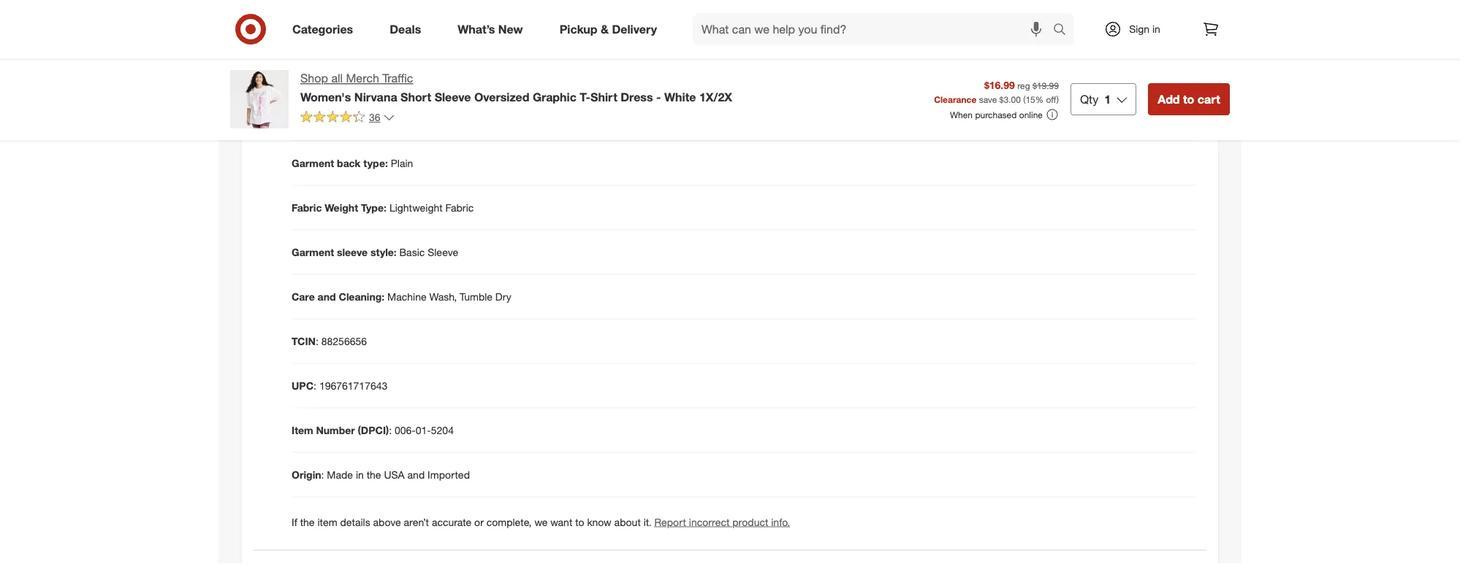 Task type: vqa. For each thing, say whether or not it's contained in the screenshot.


Task type: describe. For each thing, give the bounding box(es) containing it.
add to cart
[[1158, 92, 1220, 106]]

sleeve inside shop all merch traffic women's nirvana short sleeve oversized graphic t-shirt dress - white 1x/2x
[[435, 90, 471, 104]]

tcin
[[292, 335, 316, 348]]

we
[[535, 516, 548, 529]]

garment for length:
[[292, 23, 334, 36]]

&
[[601, 22, 609, 36]]

nirvana
[[354, 90, 397, 104]]

weight
[[325, 201, 358, 214]]

women's
[[300, 90, 351, 104]]

care and cleaning: machine wash, tumble dry
[[292, 290, 511, 303]]

add
[[1158, 92, 1180, 106]]

88256656
[[321, 335, 367, 348]]

incorrect
[[689, 516, 730, 529]]

it.
[[644, 516, 652, 529]]

1 vertical spatial in
[[356, 469, 364, 481]]

if the item details above aren't accurate or complete, we want to know about it. report incorrect product info.
[[292, 516, 790, 529]]

196761717643
[[319, 380, 388, 392]]

sign in link
[[1092, 13, 1183, 45]]

at
[[376, 23, 386, 36]]

deals link
[[377, 13, 439, 45]]

online
[[1019, 109, 1043, 120]]

%
[[1035, 94, 1044, 105]]

plain
[[391, 157, 413, 169]]

3.00
[[1004, 94, 1021, 105]]

short
[[401, 90, 431, 104]]

want
[[551, 516, 572, 529]]

upc : 196761717643
[[292, 380, 388, 392]]

graphic
[[533, 90, 577, 104]]

knee
[[389, 23, 413, 36]]

pickup
[[560, 22, 597, 36]]

machine
[[387, 290, 427, 303]]

what's new link
[[445, 13, 541, 45]]

)
[[1057, 94, 1059, 105]]

lightweight
[[389, 201, 443, 214]]

type:
[[361, 201, 387, 214]]

know
[[587, 516, 612, 529]]

cart
[[1198, 92, 1220, 106]]

0 vertical spatial and
[[318, 290, 336, 303]]

made
[[327, 469, 353, 481]]

$19.99
[[1033, 80, 1059, 91]]

tumble
[[460, 290, 493, 303]]

basic
[[399, 246, 425, 259]]

0 vertical spatial in
[[1152, 23, 1160, 35]]

-
[[656, 90, 661, 104]]

accurate
[[432, 516, 472, 529]]

garment details: no pocket
[[292, 112, 424, 125]]

style:
[[371, 246, 397, 259]]

save
[[979, 94, 997, 105]]

all
[[331, 71, 343, 86]]

$
[[999, 94, 1004, 105]]

details:
[[337, 112, 374, 125]]

reg
[[1017, 80, 1030, 91]]

new
[[498, 22, 523, 36]]

1 fabric from the left
[[292, 201, 322, 214]]

sign
[[1129, 23, 1150, 35]]

2 fabric from the left
[[445, 201, 474, 214]]

garment back type: plain
[[292, 157, 413, 169]]

15
[[1026, 94, 1035, 105]]

care
[[292, 290, 315, 303]]

garment for sleeve
[[292, 246, 334, 259]]

what's new
[[458, 22, 523, 36]]

origin : made in the usa and imported
[[292, 469, 470, 481]]

off
[[1046, 94, 1057, 105]]

delivery
[[612, 22, 657, 36]]

tcin : 88256656
[[292, 335, 367, 348]]

$16.99
[[984, 79, 1015, 91]]

1 vertical spatial the
[[300, 516, 315, 529]]

36 link
[[300, 110, 395, 127]]

1 vertical spatial sleeve
[[428, 246, 458, 259]]

imported
[[428, 469, 470, 481]]



Task type: locate. For each thing, give the bounding box(es) containing it.
purchased
[[975, 109, 1017, 120]]

in
[[1152, 23, 1160, 35], [356, 469, 364, 481]]

0 vertical spatial the
[[367, 469, 381, 481]]

to right add at the right of page
[[1183, 92, 1194, 106]]

add to cart button
[[1148, 83, 1230, 115]]

when
[[950, 109, 973, 120]]

wash,
[[429, 290, 457, 303]]

(dpci)
[[358, 424, 389, 437]]

fabric right lightweight
[[445, 201, 474, 214]]

categories
[[292, 22, 353, 36]]

inches
[[417, 68, 447, 80]]

white
[[664, 90, 696, 104]]

the
[[367, 469, 381, 481], [300, 516, 315, 529]]

to inside button
[[1183, 92, 1194, 106]]

garment left sleeve
[[292, 246, 334, 259]]

garment for back
[[292, 157, 334, 169]]

31
[[403, 68, 414, 80]]

0 vertical spatial sleeve
[[435, 90, 471, 104]]

fabric
[[292, 201, 322, 214], [445, 201, 474, 214]]

number
[[316, 424, 355, 437]]

image of women's nirvana short sleeve oversized graphic t-shirt dress - white 1x/2x image
[[230, 70, 289, 129]]

back
[[337, 157, 361, 169]]

in right sign
[[1152, 23, 1160, 35]]

: left 006- on the bottom left of the page
[[389, 424, 392, 437]]

: for made
[[321, 469, 324, 481]]

006-
[[395, 424, 416, 437]]

about
[[614, 516, 641, 529]]

0 horizontal spatial fabric
[[292, 201, 322, 214]]

item number (dpci) : 006-01-5204
[[292, 424, 454, 437]]

0 horizontal spatial and
[[318, 290, 336, 303]]

(
[[1023, 94, 1026, 105]]

item
[[317, 516, 337, 529]]

0 vertical spatial length:
[[337, 23, 374, 36]]

origin
[[292, 469, 321, 481]]

garment left back
[[292, 157, 334, 169]]

length: left at
[[337, 23, 374, 36]]

clearance
[[934, 94, 977, 105]]

aren't
[[404, 516, 429, 529]]

the right if on the bottom left of page
[[300, 516, 315, 529]]

qty
[[1080, 92, 1099, 106]]

oversized
[[474, 90, 529, 104]]

complete,
[[487, 516, 532, 529]]

and right usa
[[407, 469, 425, 481]]

the left usa
[[367, 469, 381, 481]]

garment for details:
[[292, 112, 334, 125]]

: left "196761717643" at the left bottom of page
[[314, 380, 316, 392]]

5204
[[431, 424, 454, 437]]

0 vertical spatial to
[[1183, 92, 1194, 106]]

: left made
[[321, 469, 324, 481]]

categories link
[[280, 13, 371, 45]]

: for 196761717643
[[314, 380, 316, 392]]

: left 88256656
[[316, 335, 319, 348]]

1 horizontal spatial the
[[367, 469, 381, 481]]

1
[[1104, 92, 1111, 106]]

1 horizontal spatial and
[[407, 469, 425, 481]]

1 vertical spatial to
[[575, 516, 584, 529]]

garment down women's on the top of the page
[[292, 112, 334, 125]]

search button
[[1047, 13, 1082, 48]]

cleaning:
[[339, 290, 385, 303]]

total garment length: 31 inches
[[292, 68, 447, 80]]

shop all merch traffic women's nirvana short sleeve oversized graphic t-shirt dress - white 1x/2x
[[300, 71, 732, 104]]

01-
[[416, 424, 431, 437]]

traffic
[[382, 71, 413, 86]]

merch
[[346, 71, 379, 86]]

qty 1
[[1080, 92, 1111, 106]]

0 horizontal spatial to
[[575, 516, 584, 529]]

36
[[369, 111, 380, 124]]

length: up nirvana
[[363, 68, 400, 80]]

report incorrect product info. button
[[655, 515, 790, 530]]

dry
[[495, 290, 511, 303]]

: for 88256656
[[316, 335, 319, 348]]

1x/2x
[[699, 90, 732, 104]]

what's
[[458, 22, 495, 36]]

in right made
[[356, 469, 364, 481]]

garment length: at knee
[[292, 23, 413, 36]]

garment up women's on the top of the page
[[318, 68, 360, 80]]

garment up total
[[292, 23, 334, 36]]

1 horizontal spatial to
[[1183, 92, 1194, 106]]

sleeve
[[435, 90, 471, 104], [428, 246, 458, 259]]

above
[[373, 516, 401, 529]]

What can we help you find? suggestions appear below search field
[[693, 13, 1057, 45]]

1 horizontal spatial in
[[1152, 23, 1160, 35]]

dress
[[621, 90, 653, 104]]

1 horizontal spatial fabric
[[445, 201, 474, 214]]

garment sleeve style: basic sleeve
[[292, 246, 458, 259]]

pocket
[[393, 112, 424, 125]]

shop
[[300, 71, 328, 86]]

product
[[733, 516, 768, 529]]

sleeve right basic
[[428, 246, 458, 259]]

1 vertical spatial length:
[[363, 68, 400, 80]]

report
[[655, 516, 686, 529]]

usa
[[384, 469, 405, 481]]

to
[[1183, 92, 1194, 106], [575, 516, 584, 529]]

details
[[340, 516, 370, 529]]

to right "want"
[[575, 516, 584, 529]]

shirt
[[591, 90, 617, 104]]

$16.99 reg $19.99 clearance save $ 3.00 ( 15 % off )
[[934, 79, 1059, 105]]

0 horizontal spatial in
[[356, 469, 364, 481]]

upc
[[292, 380, 314, 392]]

1 vertical spatial and
[[407, 469, 425, 481]]

or
[[474, 516, 484, 529]]

fabric left weight
[[292, 201, 322, 214]]

search
[[1047, 23, 1082, 38]]

type:
[[363, 157, 388, 169]]

item
[[292, 424, 313, 437]]

no
[[377, 112, 390, 125]]

:
[[316, 335, 319, 348], [314, 380, 316, 392], [389, 424, 392, 437], [321, 469, 324, 481]]

and right care
[[318, 290, 336, 303]]

fabric weight type: lightweight fabric
[[292, 201, 474, 214]]

pickup & delivery link
[[547, 13, 675, 45]]

sleeve down the inches
[[435, 90, 471, 104]]

sign in
[[1129, 23, 1160, 35]]

0 horizontal spatial the
[[300, 516, 315, 529]]



